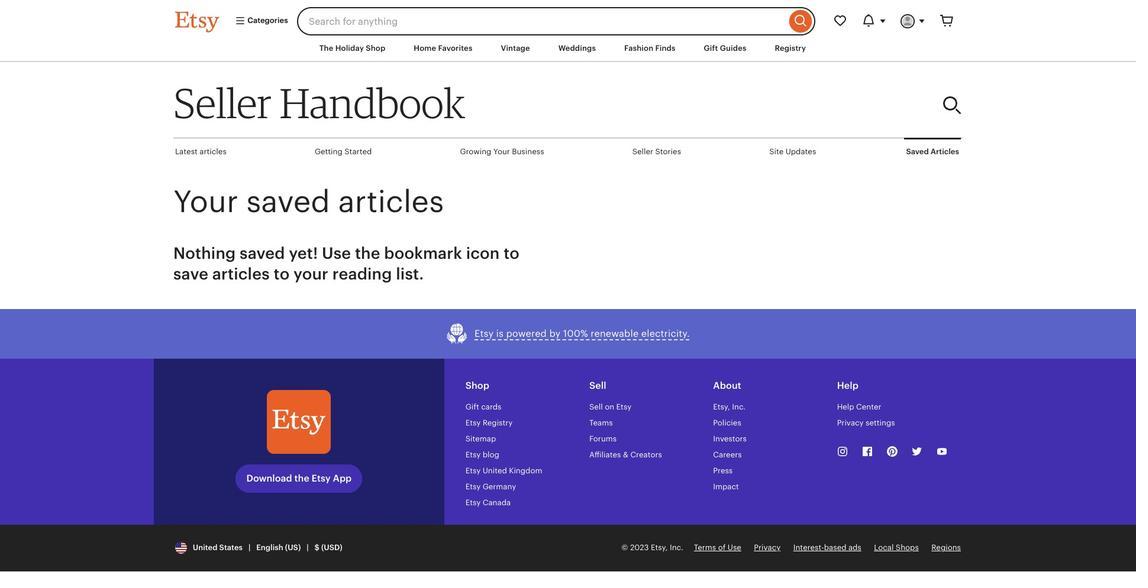 Task type: locate. For each thing, give the bounding box(es) containing it.
to right icon
[[504, 244, 520, 263]]

the right "download"
[[295, 474, 309, 485]]

growing your business
[[460, 147, 544, 156]]

gift left guides
[[704, 44, 718, 53]]

0 horizontal spatial etsy,
[[651, 544, 668, 553]]

your right growing
[[494, 147, 510, 156]]

etsy down 'etsy blog' link
[[466, 467, 481, 476]]

etsy, right the 2023
[[651, 544, 668, 553]]

settings
[[866, 419, 895, 428]]

site updates
[[769, 147, 816, 156]]

shop right "holiday"
[[366, 44, 385, 53]]

forums link
[[589, 435, 617, 444]]

policies link
[[713, 419, 741, 428]]

privacy
[[837, 419, 864, 428], [754, 544, 781, 553]]

menu bar
[[154, 36, 982, 62]]

0 vertical spatial privacy
[[837, 419, 864, 428]]

1 horizontal spatial to
[[504, 244, 520, 263]]

etsy canada
[[466, 499, 511, 508]]

0 horizontal spatial united
[[193, 544, 217, 553]]

inc. up policies link
[[732, 403, 746, 412]]

etsy united kingdom link
[[466, 467, 542, 476]]

impact
[[713, 483, 739, 492]]

to
[[504, 244, 520, 263], [274, 265, 290, 283]]

seller left the stories
[[632, 147, 653, 156]]

saved left yet!
[[240, 244, 285, 263]]

| right states
[[249, 544, 251, 553]]

gift for gift cards
[[466, 403, 479, 412]]

use up your
[[322, 244, 351, 263]]

0 vertical spatial shop
[[366, 44, 385, 53]]

affiliates & creators link
[[589, 451, 662, 460]]

privacy down help center link
[[837, 419, 864, 428]]

1 vertical spatial to
[[274, 265, 290, 283]]

getting
[[315, 147, 343, 156]]

etsy blog
[[466, 451, 499, 460]]

registry
[[775, 44, 806, 53], [483, 419, 513, 428]]

|
[[249, 544, 251, 553], [307, 544, 309, 553]]

1 horizontal spatial privacy
[[837, 419, 864, 428]]

categories
[[246, 16, 288, 25]]

privacy link
[[754, 544, 781, 553]]

gift left "cards"
[[466, 403, 479, 412]]

0 vertical spatial sell
[[589, 381, 606, 392]]

registry right guides
[[775, 44, 806, 53]]

etsy up sitemap
[[466, 419, 481, 428]]

germany
[[483, 483, 516, 492]]

0 vertical spatial to
[[504, 244, 520, 263]]

yet!
[[289, 244, 318, 263]]

latest articles link
[[173, 139, 228, 165]]

about
[[713, 381, 741, 392]]

2 help from the top
[[837, 403, 854, 412]]

business
[[512, 147, 544, 156]]

1 vertical spatial sell
[[589, 403, 603, 412]]

use
[[322, 244, 351, 263], [728, 544, 741, 553]]

etsy down sitemap
[[466, 451, 481, 460]]

1 vertical spatial privacy
[[754, 544, 781, 553]]

1 horizontal spatial |
[[307, 544, 309, 553]]

us image
[[175, 543, 187, 555]]

privacy settings
[[837, 419, 895, 428]]

1 horizontal spatial inc.
[[732, 403, 746, 412]]

local shops
[[874, 544, 919, 553]]

etsy left canada
[[466, 499, 481, 508]]

1 vertical spatial seller
[[632, 147, 653, 156]]

2 vertical spatial articles
[[212, 265, 270, 283]]

nothing saved yet! use the bookmark icon to save articles to your reading list.
[[173, 244, 520, 283]]

0 vertical spatial the
[[355, 244, 380, 263]]

0 vertical spatial articles
[[200, 147, 227, 156]]

home
[[414, 44, 436, 53]]

etsy, up policies link
[[713, 403, 730, 412]]

$
[[315, 544, 319, 553]]

None search field
[[297, 7, 816, 36]]

saved inside nothing saved yet! use the bookmark icon to save articles to your reading list.
[[240, 244, 285, 263]]

0 horizontal spatial your
[[173, 185, 238, 219]]

saved
[[246, 185, 330, 219], [240, 244, 285, 263]]

1 vertical spatial use
[[728, 544, 741, 553]]

is
[[496, 329, 504, 340]]

favorites
[[438, 44, 473, 53]]

help for help
[[837, 381, 859, 392]]

0 vertical spatial united
[[483, 467, 507, 476]]

1 horizontal spatial use
[[728, 544, 741, 553]]

of
[[718, 544, 726, 553]]

vintage
[[501, 44, 530, 53]]

categories banner
[[154, 0, 982, 36]]

0 vertical spatial your
[[494, 147, 510, 156]]

seller handbook link
[[173, 78, 729, 128]]

site
[[769, 147, 784, 156]]

0 horizontal spatial inc.
[[670, 544, 683, 553]]

creators
[[631, 451, 662, 460]]

0 vertical spatial inc.
[[732, 403, 746, 412]]

united right us icon
[[193, 544, 217, 553]]

use right of
[[728, 544, 741, 553]]

icon
[[466, 244, 500, 263]]

articles inside nothing saved yet! use the bookmark icon to save articles to your reading list.
[[212, 265, 270, 283]]

to left your
[[274, 265, 290, 283]]

0 horizontal spatial shop
[[366, 44, 385, 53]]

2 sell from the top
[[589, 403, 603, 412]]

home favorites
[[414, 44, 473, 53]]

0 vertical spatial help
[[837, 381, 859, 392]]

etsy canada link
[[466, 499, 511, 508]]

help for help center
[[837, 403, 854, 412]]

inc. left terms
[[670, 544, 683, 553]]

the holiday shop
[[320, 44, 385, 53]]

0 vertical spatial gift
[[704, 44, 718, 53]]

1 horizontal spatial seller
[[632, 147, 653, 156]]

0 vertical spatial registry
[[775, 44, 806, 53]]

menu bar containing the holiday shop
[[154, 36, 982, 62]]

0 horizontal spatial use
[[322, 244, 351, 263]]

inc.
[[732, 403, 746, 412], [670, 544, 683, 553]]

1 vertical spatial united
[[193, 544, 217, 553]]

fashion
[[624, 44, 654, 53]]

etsy left app
[[312, 474, 331, 485]]

seller up latest articles
[[173, 78, 272, 128]]

privacy left interest-
[[754, 544, 781, 553]]

0 horizontal spatial the
[[295, 474, 309, 485]]

sell up on
[[589, 381, 606, 392]]

investors
[[713, 435, 747, 444]]

0 horizontal spatial registry
[[483, 419, 513, 428]]

shop up "gift cards"
[[466, 381, 489, 392]]

kingdom
[[509, 467, 542, 476]]

etsy registry
[[466, 419, 513, 428]]

powered
[[506, 329, 547, 340]]

help center
[[837, 403, 882, 412]]

1 vertical spatial help
[[837, 403, 854, 412]]

etsy right on
[[616, 403, 632, 412]]

sell on etsy link
[[589, 403, 632, 412]]

0 horizontal spatial seller
[[173, 78, 272, 128]]

0 horizontal spatial gift
[[466, 403, 479, 412]]

1 horizontal spatial shop
[[466, 381, 489, 392]]

0 vertical spatial seller
[[173, 78, 272, 128]]

1 vertical spatial registry
[[483, 419, 513, 428]]

careers
[[713, 451, 742, 460]]

1 horizontal spatial gift
[[704, 44, 718, 53]]

etsy inside button
[[475, 329, 494, 340]]

careers link
[[713, 451, 742, 460]]

0 vertical spatial etsy,
[[713, 403, 730, 412]]

saved up yet!
[[246, 185, 330, 219]]

0 horizontal spatial privacy
[[754, 544, 781, 553]]

articles
[[200, 147, 227, 156], [338, 185, 444, 219], [212, 265, 270, 283]]

categories button
[[226, 11, 293, 32]]

etsy
[[475, 329, 494, 340], [616, 403, 632, 412], [466, 419, 481, 428], [466, 451, 481, 460], [466, 467, 481, 476], [312, 474, 331, 485], [466, 483, 481, 492], [466, 499, 481, 508]]

gift guides
[[704, 44, 747, 53]]

1 sell from the top
[[589, 381, 606, 392]]

0 horizontal spatial |
[[249, 544, 251, 553]]

your down latest articles link
[[173, 185, 238, 219]]

etsy blog link
[[466, 451, 499, 460]]

etsy for etsy blog
[[466, 451, 481, 460]]

reading
[[332, 265, 392, 283]]

| left $
[[307, 544, 309, 553]]

united states   |   english (us)   |   $ (usd)
[[189, 544, 343, 553]]

1 help from the top
[[837, 381, 859, 392]]

sell for sell
[[589, 381, 606, 392]]

help up help center link
[[837, 381, 859, 392]]

0 horizontal spatial to
[[274, 265, 290, 283]]

saved
[[906, 147, 929, 156]]

1 horizontal spatial registry
[[775, 44, 806, 53]]

latest articles
[[175, 147, 227, 156]]

registry down "cards"
[[483, 419, 513, 428]]

policies
[[713, 419, 741, 428]]

etsy, inc. link
[[713, 403, 746, 412]]

0 vertical spatial saved
[[246, 185, 330, 219]]

seller for seller handbook
[[173, 78, 272, 128]]

Search for anything text field
[[297, 7, 787, 36]]

1 horizontal spatial your
[[494, 147, 510, 156]]

united down blog
[[483, 467, 507, 476]]

sell left on
[[589, 403, 603, 412]]

the up reading
[[355, 244, 380, 263]]

1 vertical spatial your
[[173, 185, 238, 219]]

the
[[355, 244, 380, 263], [295, 474, 309, 485]]

etsy germany link
[[466, 483, 516, 492]]

1 horizontal spatial united
[[483, 467, 507, 476]]

terms of use link
[[694, 544, 741, 553]]

app
[[333, 474, 352, 485]]

0 vertical spatial use
[[322, 244, 351, 263]]

gift for gift guides
[[704, 44, 718, 53]]

saved for yet!
[[240, 244, 285, 263]]

help left center
[[837, 403, 854, 412]]

download
[[246, 474, 292, 485]]

shop inside menu bar
[[366, 44, 385, 53]]

etsy up etsy canada
[[466, 483, 481, 492]]

1 vertical spatial gift
[[466, 403, 479, 412]]

1 horizontal spatial the
[[355, 244, 380, 263]]

etsy left is
[[475, 329, 494, 340]]

handbook
[[280, 78, 465, 128]]

1 vertical spatial saved
[[240, 244, 285, 263]]

registry link
[[766, 38, 815, 59]]



Task type: vqa. For each thing, say whether or not it's contained in the screenshot.
Etsy, to the left
yes



Task type: describe. For each thing, give the bounding box(es) containing it.
fashion finds
[[624, 44, 676, 53]]

your inside growing your business link
[[494, 147, 510, 156]]

affiliates
[[589, 451, 621, 460]]

guides
[[720, 44, 747, 53]]

1 | from the left
[[249, 544, 251, 553]]

save
[[173, 265, 208, 283]]

growing
[[460, 147, 491, 156]]

the inside nothing saved yet! use the bookmark icon to save articles to your reading list.
[[355, 244, 380, 263]]

based
[[824, 544, 847, 553]]

bookmark
[[384, 244, 462, 263]]

terms of use
[[694, 544, 741, 553]]

interest-based ads
[[793, 544, 862, 553]]

press
[[713, 467, 733, 476]]

©
[[622, 544, 628, 553]]

download the etsy app
[[246, 474, 352, 485]]

renewable
[[591, 329, 639, 340]]

© 2023 etsy, inc.
[[622, 544, 683, 553]]

holiday
[[335, 44, 364, 53]]

privacy for privacy settings
[[837, 419, 864, 428]]

registry inside menu bar
[[775, 44, 806, 53]]

etsy registry link
[[466, 419, 513, 428]]

local
[[874, 544, 894, 553]]

states
[[219, 544, 243, 553]]

english
[[256, 544, 283, 553]]

center
[[856, 403, 882, 412]]

etsy for etsy is powered by 100% renewable electricity.
[[475, 329, 494, 340]]

2 | from the left
[[307, 544, 309, 553]]

1 horizontal spatial etsy,
[[713, 403, 730, 412]]

etsy united kingdom
[[466, 467, 542, 476]]

the holiday shop link
[[311, 38, 394, 59]]

nothing
[[173, 244, 236, 263]]

sitemap link
[[466, 435, 496, 444]]

use inside nothing saved yet! use the bookmark icon to save articles to your reading list.
[[322, 244, 351, 263]]

electricity.
[[641, 329, 690, 340]]

seller for seller stories
[[632, 147, 653, 156]]

home favorites link
[[405, 38, 481, 59]]

saved for articles
[[246, 185, 330, 219]]

press link
[[713, 467, 733, 476]]

the
[[320, 44, 333, 53]]

1 vertical spatial the
[[295, 474, 309, 485]]

&
[[623, 451, 629, 460]]

seller handbook
[[173, 78, 465, 128]]

sell on etsy
[[589, 403, 632, 412]]

getting started link
[[313, 139, 374, 165]]

seller stories link
[[631, 139, 683, 165]]

updates
[[786, 147, 816, 156]]

etsy for etsy registry
[[466, 419, 481, 428]]

affiliates & creators
[[589, 451, 662, 460]]

sell for sell on etsy
[[589, 403, 603, 412]]

gift guides link
[[695, 38, 756, 59]]

1 vertical spatial articles
[[338, 185, 444, 219]]

etsy is powered by 100% renewable electricity. button
[[446, 324, 690, 345]]

interest-based ads link
[[793, 544, 862, 553]]

finds
[[655, 44, 676, 53]]

weddings link
[[550, 38, 605, 59]]

ads
[[849, 544, 862, 553]]

site updates link
[[768, 139, 818, 165]]

none search field inside categories banner
[[297, 7, 816, 36]]

started
[[345, 147, 372, 156]]

fashion finds link
[[616, 38, 685, 59]]

investors link
[[713, 435, 747, 444]]

1 vertical spatial etsy,
[[651, 544, 668, 553]]

growing your business link
[[458, 139, 546, 165]]

vintage link
[[492, 38, 539, 59]]

by
[[549, 329, 561, 340]]

privacy settings link
[[837, 419, 895, 428]]

seller stories
[[632, 147, 681, 156]]

cards
[[481, 403, 502, 412]]

terms
[[694, 544, 716, 553]]

1 vertical spatial inc.
[[670, 544, 683, 553]]

etsy for etsy canada
[[466, 499, 481, 508]]

regions
[[932, 544, 961, 553]]

etsy is powered by 100% renewable electricity.
[[475, 329, 690, 340]]

saved articles link
[[905, 138, 961, 165]]

list.
[[396, 265, 424, 283]]

local shops link
[[874, 544, 919, 553]]

your saved articles
[[173, 185, 444, 219]]

saved articles
[[906, 147, 959, 156]]

interest-
[[793, 544, 824, 553]]

blog
[[483, 451, 499, 460]]

(usd)
[[321, 544, 343, 553]]

download the etsy app link
[[236, 465, 362, 494]]

teams
[[589, 419, 613, 428]]

latest
[[175, 147, 198, 156]]

etsy for etsy germany
[[466, 483, 481, 492]]

(us)
[[285, 544, 301, 553]]

privacy for privacy link
[[754, 544, 781, 553]]

gift cards link
[[466, 403, 502, 412]]

1 vertical spatial shop
[[466, 381, 489, 392]]

weddings
[[559, 44, 596, 53]]

etsy for etsy united kingdom
[[466, 467, 481, 476]]

100%
[[563, 329, 588, 340]]

your
[[294, 265, 329, 283]]



